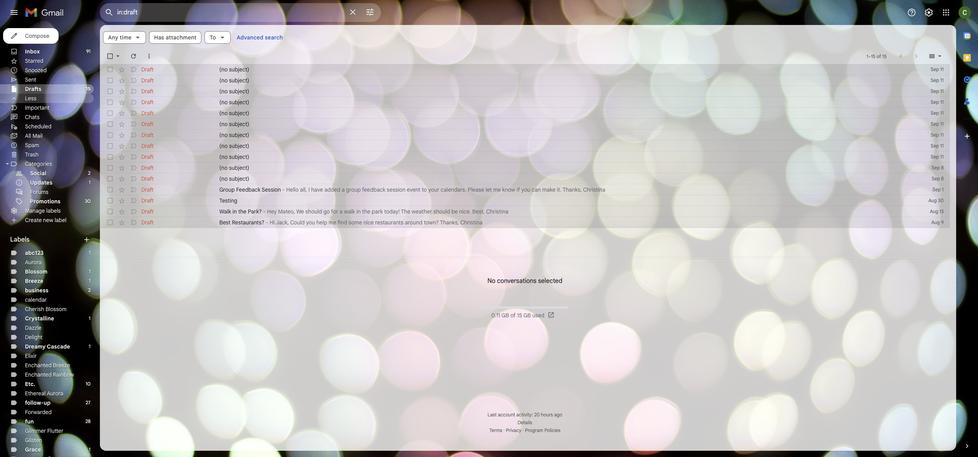 Task type: describe. For each thing, give the bounding box(es) containing it.
sep for 8th the (no subject) link from the top
[[931, 143, 939, 149]]

enchanted rainbow link
[[25, 371, 74, 378]]

13 draft from the top
[[141, 197, 154, 204]]

ethereal aurora
[[25, 390, 63, 397]]

aug for hey mateo, we should go for a walk in the park today! the weather should be nice. best, christina
[[930, 208, 939, 214]]

inbox
[[25, 48, 40, 55]]

3 (no subject) link from the top
[[219, 87, 907, 95]]

1 should from the left
[[305, 208, 322, 215]]

5 draft from the top
[[141, 110, 154, 117]]

aug 30
[[929, 198, 944, 203]]

1 row from the top
[[100, 64, 950, 75]]

subject) for 8th the (no subject) link from the top
[[229, 142, 249, 150]]

1 for breeze
[[89, 278, 91, 284]]

nice
[[364, 219, 374, 226]]

15 inside labels navigation
[[86, 86, 91, 92]]

manage labels create new label
[[25, 207, 67, 224]]

advanced
[[237, 34, 263, 41]]

7 sep 11 from the top
[[931, 132, 944, 138]]

subject) for 10th the (no subject) link from the bottom of the no conversations selected 'main content'
[[229, 77, 249, 84]]

subject) for fifth the (no subject) link from the bottom of the no conversations selected 'main content'
[[229, 132, 249, 139]]

added
[[324, 186, 340, 193]]

to
[[422, 186, 427, 193]]

9 (no subject) link from the top
[[219, 153, 907, 161]]

updates link
[[30, 179, 52, 186]]

testing link
[[219, 197, 907, 205]]

glimmer
[[25, 427, 46, 435]]

5 (no subject) link from the top
[[219, 109, 907, 117]]

has attachment button
[[149, 31, 202, 44]]

(no for ninth the (no subject) link from the bottom
[[219, 88, 228, 95]]

sep for 10th the (no subject) link from the bottom of the no conversations selected 'main content'
[[931, 77, 939, 83]]

of for 15
[[877, 53, 881, 59]]

(no subject) for 8th the (no subject) link from the top
[[219, 142, 249, 150]]

14 row from the top
[[100, 206, 950, 217]]

(no for fifth the (no subject) link from the bottom of the no conversations selected 'main content'
[[219, 132, 228, 139]]

4 draft from the top
[[141, 99, 154, 106]]

forums link
[[30, 189, 48, 196]]

2 vertical spatial christina
[[460, 219, 483, 226]]

0 vertical spatial aug
[[929, 198, 937, 203]]

calendar link
[[25, 296, 47, 303]]

28
[[86, 419, 91, 424]]

(no for 11th the (no subject) link from the top
[[219, 175, 228, 182]]

1 for blossom
[[89, 269, 91, 274]]

hey
[[267, 208, 277, 215]]

hello
[[286, 186, 299, 193]]

scheduled link
[[25, 123, 52, 130]]

privacy link
[[506, 427, 522, 433]]

27
[[86, 400, 91, 406]]

(no for sixth the (no subject) link from the bottom of the no conversations selected 'main content'
[[219, 121, 228, 128]]

event
[[407, 186, 421, 193]]

1 gb from the left
[[502, 312, 509, 319]]

10 row from the top
[[100, 162, 950, 173]]

labels
[[10, 236, 30, 244]]

11 row from the top
[[100, 173, 950, 184]]

subject) for sixth the (no subject) link from the bottom of the no conversations selected 'main content'
[[229, 121, 249, 128]]

11 for 10th the (no subject) link from the bottom of the no conversations selected 'main content'
[[940, 77, 944, 83]]

chats link
[[25, 114, 40, 121]]

advanced search button
[[234, 30, 286, 45]]

subject) for ninth the (no subject) link from the bottom
[[229, 88, 249, 95]]

go
[[323, 208, 330, 215]]

(no subject) for 7th the (no subject) link from the bottom of the no conversations selected 'main content'
[[219, 110, 249, 117]]

any time
[[108, 34, 132, 41]]

6 (no subject) link from the top
[[219, 120, 907, 128]]

7 row from the top
[[100, 130, 950, 141]]

5 row from the top
[[100, 108, 950, 119]]

(no for 7th the (no subject) link from the bottom of the no conversations selected 'main content'
[[219, 110, 228, 117]]

dazzle
[[25, 324, 42, 331]]

nice.
[[459, 208, 471, 215]]

1 vertical spatial -
[[263, 208, 266, 215]]

Search mail text field
[[117, 9, 344, 16]]

11 for fifth the (no subject) link from the bottom of the no conversations selected 'main content'
[[940, 132, 944, 138]]

11 for 1st the (no subject) link from the top
[[940, 66, 944, 72]]

walk in the park? - hey mateo, we should go for a walk in the park today! the weather should be nice. best, christina
[[219, 208, 509, 215]]

sep for 11th the (no subject) link from the top
[[932, 176, 940, 182]]

feedback
[[362, 186, 386, 193]]

all
[[25, 132, 31, 139]]

1 horizontal spatial christina
[[486, 208, 509, 215]]

sep for sixth the (no subject) link from the bottom of the no conversations selected 'main content'
[[931, 121, 939, 127]]

2 (no subject) link from the top
[[219, 77, 907, 84]]

it.
[[557, 186, 562, 193]]

gmail image
[[25, 5, 68, 20]]

sep for 1st the (no subject) link from the top
[[931, 66, 939, 72]]

1 for updates
[[89, 180, 91, 185]]

create new label link
[[25, 217, 67, 224]]

0.11
[[491, 312, 500, 319]]

(no subject) for 10th the (no subject) link from the bottom of the no conversations selected 'main content'
[[219, 77, 249, 84]]

can
[[532, 186, 541, 193]]

3 draft from the top
[[141, 88, 154, 95]]

toggle split pane mode image
[[928, 52, 936, 60]]

feedback
[[236, 186, 261, 193]]

create
[[25, 217, 42, 224]]

0 horizontal spatial you
[[306, 219, 315, 226]]

1 vertical spatial breeze
[[53, 362, 70, 369]]

could
[[290, 219, 305, 226]]

13 row from the top
[[100, 195, 950, 206]]

1 horizontal spatial me
[[493, 186, 501, 193]]

2 the from the left
[[362, 208, 370, 215]]

11 for 3rd the (no subject) link from the bottom of the no conversations selected 'main content'
[[940, 154, 944, 160]]

8 row from the top
[[100, 141, 950, 151]]

labels navigation
[[0, 25, 100, 457]]

30 inside labels navigation
[[85, 198, 91, 204]]

ethereal aurora link
[[25, 390, 63, 397]]

hours
[[541, 412, 553, 418]]

cascade
[[47, 343, 70, 350]]

program
[[525, 427, 543, 433]]

1 vertical spatial blossom
[[46, 306, 67, 313]]

9 draft from the top
[[141, 153, 154, 160]]

1 the from the left
[[238, 208, 247, 215]]

ethereal
[[25, 390, 46, 397]]

all,
[[300, 186, 307, 193]]

weather
[[412, 208, 432, 215]]

1 for dreamy cascade
[[89, 344, 91, 349]]

account
[[498, 412, 515, 418]]

12 draft from the top
[[141, 186, 154, 193]]

has attachment
[[154, 34, 196, 41]]

11 for fourth the (no subject) link
[[940, 99, 944, 105]]

elixir
[[25, 353, 37, 360]]

all mail link
[[25, 132, 43, 139]]

8 sep 11 from the top
[[931, 143, 944, 149]]

cherish blossom
[[25, 306, 67, 313]]

6 row from the top
[[100, 119, 950, 130]]

grace link
[[25, 446, 41, 453]]

(no for 3rd the (no subject) link from the bottom of the no conversations selected 'main content'
[[219, 153, 228, 160]]

1 for abc123
[[89, 250, 91, 256]]

91
[[86, 48, 91, 54]]

sep 8 for second the (no subject) link from the bottom of the no conversations selected 'main content'
[[932, 165, 944, 171]]

selected
[[538, 277, 563, 285]]

abc123 link
[[25, 249, 44, 256]]

1 (no subject) link from the top
[[219, 66, 907, 73]]

2 draft from the top
[[141, 77, 154, 84]]

follow link to manage storage image
[[548, 312, 556, 319]]

(no subject) for fourth the (no subject) link
[[219, 99, 249, 106]]

new
[[43, 217, 53, 224]]

14 draft from the top
[[141, 208, 154, 215]]

dreamy cascade link
[[25, 343, 70, 350]]

best restaurants? - hi jack, could you help me find some nice restaurants around town? thanks, christina
[[219, 219, 483, 226]]

follow-
[[25, 399, 44, 406]]

walk
[[219, 208, 231, 215]]

(no subject) for sixth the (no subject) link from the bottom of the no conversations selected 'main content'
[[219, 121, 249, 128]]

activity:
[[517, 412, 533, 418]]

15 draft from the top
[[141, 219, 154, 226]]

glisten
[[25, 437, 42, 444]]

policies
[[545, 427, 561, 433]]

1 vertical spatial aurora
[[47, 390, 63, 397]]

subject) for 3rd the (no subject) link from the bottom of the no conversations selected 'main content'
[[229, 153, 249, 160]]

grace
[[25, 446, 41, 453]]

spam link
[[25, 142, 39, 149]]

updates
[[30, 179, 52, 186]]

calendar
[[25, 296, 47, 303]]

calendars.
[[441, 186, 467, 193]]

20
[[534, 412, 540, 418]]

subject) for fourth the (no subject) link
[[229, 99, 249, 106]]

(no for second the (no subject) link from the bottom of the no conversations selected 'main content'
[[219, 164, 228, 171]]

(no subject) for 1st the (no subject) link from the top
[[219, 66, 249, 73]]

chats
[[25, 114, 40, 121]]

15 row from the top
[[100, 217, 950, 228]]

1 for crystalline
[[89, 315, 91, 321]]

conversations
[[497, 277, 537, 285]]

crystalline
[[25, 315, 54, 322]]

starred link
[[25, 57, 43, 64]]

1 vertical spatial a
[[340, 208, 343, 215]]

2 gb from the left
[[524, 312, 531, 319]]

last
[[488, 412, 497, 418]]

restaurants
[[375, 219, 404, 226]]

sep for fourth the (no subject) link
[[931, 99, 939, 105]]

abc123
[[25, 249, 44, 256]]

11 for ninth the (no subject) link from the bottom
[[940, 88, 944, 94]]



Task type: locate. For each thing, give the bounding box(es) containing it.
5 (no subject) from the top
[[219, 110, 249, 117]]

0 horizontal spatial me
[[329, 219, 336, 226]]

gb left used
[[524, 312, 531, 319]]

labels heading
[[10, 236, 83, 244]]

(no subject) link
[[219, 66, 907, 73], [219, 77, 907, 84], [219, 87, 907, 95], [219, 98, 907, 106], [219, 109, 907, 117], [219, 120, 907, 128], [219, 131, 907, 139], [219, 142, 907, 150], [219, 153, 907, 161], [219, 164, 907, 172], [219, 175, 907, 183]]

christina
[[583, 186, 605, 193], [486, 208, 509, 215], [460, 219, 483, 226]]

follow-up
[[25, 399, 51, 406]]

2 8 from the top
[[941, 176, 944, 182]]

be
[[452, 208, 458, 215]]

any
[[108, 34, 118, 41]]

today!
[[384, 208, 400, 215]]

5 11 from the top
[[940, 110, 944, 116]]

1 horizontal spatial breeze
[[53, 362, 70, 369]]

8 for second the (no subject) link from the bottom of the no conversations selected 'main content'
[[941, 165, 944, 171]]

the up "restaurants?"
[[238, 208, 247, 215]]

sent
[[25, 76, 36, 83]]

0 horizontal spatial should
[[305, 208, 322, 215]]

8 for 11th the (no subject) link from the top
[[941, 176, 944, 182]]

best
[[219, 219, 231, 226]]

1 vertical spatial christina
[[486, 208, 509, 215]]

thanks, right it.
[[563, 186, 582, 193]]

1 horizontal spatial of
[[877, 53, 881, 59]]

walk
[[344, 208, 355, 215]]

· down details
[[523, 427, 524, 433]]

please
[[468, 186, 484, 193]]

you left help
[[306, 219, 315, 226]]

if
[[517, 186, 520, 193]]

sep for ninth the (no subject) link from the bottom
[[931, 88, 939, 94]]

11 for 7th the (no subject) link from the bottom of the no conversations selected 'main content'
[[940, 110, 944, 116]]

0 horizontal spatial breeze
[[25, 278, 43, 285]]

2 sep 8 from the top
[[932, 176, 944, 182]]

crystalline link
[[25, 315, 54, 322]]

2 (no from the top
[[219, 77, 228, 84]]

(no subject) for 3rd the (no subject) link from the bottom of the no conversations selected 'main content'
[[219, 153, 249, 160]]

1 horizontal spatial in
[[356, 208, 361, 215]]

1 vertical spatial enchanted
[[25, 371, 52, 378]]

4 sep 11 from the top
[[931, 99, 944, 105]]

4 (no subject) link from the top
[[219, 98, 907, 106]]

1 in from the left
[[233, 208, 237, 215]]

rainbow
[[53, 371, 74, 378]]

me left find
[[329, 219, 336, 226]]

11 for 8th the (no subject) link from the top
[[940, 143, 944, 149]]

1 horizontal spatial the
[[362, 208, 370, 215]]

10
[[86, 381, 91, 387]]

0 vertical spatial 2
[[88, 170, 91, 176]]

should
[[305, 208, 322, 215], [434, 208, 450, 215]]

promotions
[[30, 198, 60, 205]]

1 vertical spatial me
[[329, 219, 336, 226]]

sep 8
[[932, 165, 944, 171], [932, 176, 944, 182]]

2 for social
[[88, 170, 91, 176]]

3 (no subject) from the top
[[219, 88, 249, 95]]

aug up aug 13
[[929, 198, 937, 203]]

should left be
[[434, 208, 450, 215]]

6 subject) from the top
[[229, 121, 249, 128]]

help
[[317, 219, 327, 226]]

should left go
[[305, 208, 322, 215]]

glimmer flutter link
[[25, 427, 63, 435]]

forwarded
[[25, 409, 52, 416]]

10 (no from the top
[[219, 164, 228, 171]]

sep 11
[[931, 66, 944, 72], [931, 77, 944, 83], [931, 88, 944, 94], [931, 99, 944, 105], [931, 110, 944, 116], [931, 121, 944, 127], [931, 132, 944, 138], [931, 143, 944, 149], [931, 154, 944, 160]]

8 (no subject) link from the top
[[219, 142, 907, 150]]

7 (no subject) link from the top
[[219, 131, 907, 139]]

used
[[532, 312, 545, 319]]

of for gb
[[511, 312, 516, 319]]

11 (no from the top
[[219, 175, 228, 182]]

a right the for
[[340, 208, 343, 215]]

8 draft from the top
[[141, 142, 154, 150]]

1 horizontal spatial thanks,
[[563, 186, 582, 193]]

categories link
[[25, 160, 52, 167]]

important
[[25, 104, 49, 111]]

1 enchanted from the top
[[25, 362, 52, 369]]

9 (no from the top
[[219, 153, 228, 160]]

aug left 13
[[930, 208, 939, 214]]

christina right best,
[[486, 208, 509, 215]]

attachment
[[166, 34, 196, 41]]

aurora up "up" at the left bottom of the page
[[47, 390, 63, 397]]

0 horizontal spatial -
[[263, 208, 266, 215]]

1 sep 11 from the top
[[931, 66, 944, 72]]

1 horizontal spatial 30
[[938, 198, 944, 203]]

sep for second the (no subject) link from the bottom of the no conversations selected 'main content'
[[932, 165, 940, 171]]

snoozed
[[25, 67, 47, 74]]

11 (no subject) from the top
[[219, 175, 249, 182]]

1 draft from the top
[[141, 66, 154, 73]]

row
[[100, 64, 950, 75], [100, 75, 950, 86], [100, 86, 950, 97], [100, 97, 950, 108], [100, 108, 950, 119], [100, 119, 950, 130], [100, 130, 950, 141], [100, 141, 950, 151], [100, 151, 950, 162], [100, 162, 950, 173], [100, 173, 950, 184], [100, 184, 950, 195], [100, 195, 950, 206], [100, 206, 950, 217], [100, 217, 950, 228]]

christina up the testing link
[[583, 186, 605, 193]]

6 (no from the top
[[219, 121, 228, 128]]

cherish
[[25, 306, 44, 313]]

1 (no from the top
[[219, 66, 228, 73]]

starred
[[25, 57, 43, 64]]

10 (no subject) link from the top
[[219, 164, 907, 172]]

1 vertical spatial aug
[[930, 208, 939, 214]]

0 vertical spatial christina
[[583, 186, 605, 193]]

1 vertical spatial sep 8
[[932, 176, 944, 182]]

know
[[502, 186, 515, 193]]

ago
[[554, 412, 562, 418]]

0 horizontal spatial of
[[511, 312, 516, 319]]

8 11 from the top
[[940, 143, 944, 149]]

breeze down blossom link
[[25, 278, 43, 285]]

10 draft from the top
[[141, 164, 154, 171]]

None search field
[[100, 3, 381, 22]]

11 draft from the top
[[141, 175, 154, 182]]

more image
[[145, 52, 153, 60]]

10 (no subject) from the top
[[219, 164, 249, 171]]

0 horizontal spatial 30
[[85, 198, 91, 204]]

3 subject) from the top
[[229, 88, 249, 95]]

aurora down the abc123
[[25, 259, 42, 266]]

0 vertical spatial enchanted
[[25, 362, 52, 369]]

search mail image
[[102, 5, 116, 20]]

settings image
[[924, 8, 934, 17]]

7 (no subject) from the top
[[219, 132, 249, 139]]

0 vertical spatial 8
[[941, 165, 944, 171]]

· right terms link
[[504, 427, 505, 433]]

me right let
[[493, 186, 501, 193]]

2 horizontal spatial -
[[282, 186, 285, 193]]

subject) for 11th the (no subject) link from the top
[[229, 175, 249, 182]]

refresh image
[[130, 52, 137, 60]]

6 (no subject) from the top
[[219, 121, 249, 128]]

fun link
[[25, 418, 34, 425]]

10 subject) from the top
[[229, 164, 249, 171]]

advanced search options image
[[362, 4, 378, 20]]

i
[[308, 186, 310, 193]]

sep
[[931, 66, 939, 72], [931, 77, 939, 83], [931, 88, 939, 94], [931, 99, 939, 105], [931, 110, 939, 116], [931, 121, 939, 127], [931, 132, 939, 138], [931, 143, 939, 149], [931, 154, 939, 160], [932, 165, 940, 171], [932, 176, 940, 182], [933, 187, 941, 192]]

enchanted breeze
[[25, 362, 70, 369]]

aug 13
[[930, 208, 944, 214]]

elixir link
[[25, 353, 37, 360]]

1 horizontal spatial you
[[521, 186, 530, 193]]

sep for fifth the (no subject) link from the bottom of the no conversations selected 'main content'
[[931, 132, 939, 138]]

0 vertical spatial of
[[877, 53, 881, 59]]

11 (no subject) link from the top
[[219, 175, 907, 183]]

4 11 from the top
[[940, 99, 944, 105]]

1 vertical spatial you
[[306, 219, 315, 226]]

jack,
[[276, 219, 289, 226]]

has
[[154, 34, 164, 41]]

dreamy cascade
[[25, 343, 70, 350]]

social link
[[30, 170, 46, 177]]

0 vertical spatial blossom
[[25, 268, 47, 275]]

5 sep 11 from the top
[[931, 110, 944, 116]]

1 horizontal spatial gb
[[524, 312, 531, 319]]

1 subject) from the top
[[229, 66, 249, 73]]

you
[[521, 186, 530, 193], [306, 219, 315, 226]]

0 horizontal spatial thanks,
[[440, 219, 459, 226]]

group feedback session - hello all, i have added a group feedback session event to your calendars. please let me know if you can make it. thanks, christina
[[219, 186, 605, 193]]

- left the hello
[[282, 186, 285, 193]]

1 sep 8 from the top
[[932, 165, 944, 171]]

2 row from the top
[[100, 75, 950, 86]]

7 11 from the top
[[940, 132, 944, 138]]

8 subject) from the top
[[229, 142, 249, 150]]

2 in from the left
[[356, 208, 361, 215]]

1 horizontal spatial aurora
[[47, 390, 63, 397]]

tab list
[[956, 25, 978, 429]]

etc. link
[[25, 381, 35, 388]]

1 horizontal spatial -
[[266, 219, 268, 226]]

subject) for 1st the (no subject) link from the top
[[229, 66, 249, 73]]

forums
[[30, 189, 48, 196]]

0 vertical spatial breeze
[[25, 278, 43, 285]]

9 sep 11 from the top
[[931, 154, 944, 160]]

7 (no from the top
[[219, 132, 228, 139]]

4 row from the top
[[100, 97, 950, 108]]

2 sep 11 from the top
[[931, 77, 944, 83]]

12 row from the top
[[100, 184, 950, 195]]

5 (no from the top
[[219, 110, 228, 117]]

(no subject) for fifth the (no subject) link from the bottom of the no conversations selected 'main content'
[[219, 132, 249, 139]]

(no for 10th the (no subject) link from the bottom of the no conversations selected 'main content'
[[219, 77, 228, 84]]

0 vertical spatial me
[[493, 186, 501, 193]]

park
[[372, 208, 383, 215]]

terms
[[490, 427, 502, 433]]

2 vertical spatial aug
[[932, 219, 940, 225]]

search
[[265, 34, 283, 41]]

label
[[55, 217, 67, 224]]

to
[[210, 34, 216, 41]]

1 vertical spatial 8
[[941, 176, 944, 182]]

enchanted for enchanted breeze
[[25, 362, 52, 369]]

0 vertical spatial sep 8
[[932, 165, 944, 171]]

2 enchanted from the top
[[25, 371, 52, 378]]

- left hey
[[263, 208, 266, 215]]

2 subject) from the top
[[229, 77, 249, 84]]

0 horizontal spatial gb
[[502, 312, 509, 319]]

0 horizontal spatial aurora
[[25, 259, 42, 266]]

2 · from the left
[[523, 427, 524, 433]]

1 (no subject) from the top
[[219, 66, 249, 73]]

2 11 from the top
[[940, 77, 944, 83]]

blossom up crystalline 'link'
[[46, 306, 67, 313]]

7 draft from the top
[[141, 132, 154, 139]]

you right if
[[521, 186, 530, 193]]

9 (no subject) from the top
[[219, 153, 249, 160]]

(no subject) for ninth the (no subject) link from the bottom
[[219, 88, 249, 95]]

1 vertical spatial thanks,
[[440, 219, 459, 226]]

compose
[[25, 32, 49, 39]]

3 row from the top
[[100, 86, 950, 97]]

group
[[346, 186, 361, 193]]

1 2 from the top
[[88, 170, 91, 176]]

blossom up breeze link
[[25, 268, 47, 275]]

program policies link
[[525, 427, 561, 433]]

subject)
[[229, 66, 249, 73], [229, 77, 249, 84], [229, 88, 249, 95], [229, 99, 249, 106], [229, 110, 249, 117], [229, 121, 249, 128], [229, 132, 249, 139], [229, 142, 249, 150], [229, 153, 249, 160], [229, 164, 249, 171], [229, 175, 249, 182]]

0 vertical spatial a
[[342, 186, 345, 193]]

1 8 from the top
[[941, 165, 944, 171]]

enchanted down elixir link
[[25, 362, 52, 369]]

0 horizontal spatial ·
[[504, 427, 505, 433]]

make
[[542, 186, 556, 193]]

drafts
[[25, 85, 41, 93]]

3 (no from the top
[[219, 88, 228, 95]]

9 row from the top
[[100, 151, 950, 162]]

subject) for second the (no subject) link from the bottom of the no conversations selected 'main content'
[[229, 164, 249, 171]]

all mail
[[25, 132, 43, 139]]

0 vertical spatial aurora
[[25, 259, 42, 266]]

3 sep 11 from the top
[[931, 88, 944, 94]]

1 · from the left
[[504, 427, 505, 433]]

(no subject) for second the (no subject) link from the bottom of the no conversations selected 'main content'
[[219, 164, 249, 171]]

enchanted
[[25, 362, 52, 369], [25, 371, 52, 378]]

main menu image
[[9, 8, 19, 17]]

the left the park
[[362, 208, 370, 215]]

sep for 3rd the (no subject) link from the bottom of the no conversations selected 'main content'
[[931, 154, 939, 160]]

some
[[349, 219, 362, 226]]

trash link
[[25, 151, 39, 158]]

christina down nice.
[[460, 219, 483, 226]]

1 15 of 15
[[867, 53, 887, 59]]

to button
[[205, 31, 231, 44]]

11
[[940, 66, 944, 72], [940, 77, 944, 83], [940, 88, 944, 94], [940, 99, 944, 105], [940, 110, 944, 116], [940, 121, 944, 127], [940, 132, 944, 138], [940, 143, 944, 149], [940, 154, 944, 160]]

spam
[[25, 142, 39, 149]]

9
[[941, 219, 944, 225]]

1 vertical spatial of
[[511, 312, 516, 319]]

sep for 7th the (no subject) link from the bottom of the no conversations selected 'main content'
[[931, 110, 939, 116]]

thanks, down be
[[440, 219, 459, 226]]

let
[[486, 186, 492, 193]]

9 subject) from the top
[[229, 153, 249, 160]]

enchanted for enchanted rainbow
[[25, 371, 52, 378]]

0 horizontal spatial in
[[233, 208, 237, 215]]

3 11 from the top
[[940, 88, 944, 94]]

delight
[[25, 334, 42, 341]]

breeze up rainbow
[[53, 362, 70, 369]]

4 (no subject) from the top
[[219, 99, 249, 106]]

1 horizontal spatial should
[[434, 208, 450, 215]]

1 for grace
[[89, 447, 91, 452]]

scheduled
[[25, 123, 52, 130]]

4 subject) from the top
[[229, 99, 249, 106]]

no conversations selected main content
[[100, 25, 956, 451]]

aug for hi jack, could you help me find some nice restaurants around town? thanks, christina
[[932, 219, 940, 225]]

clear search image
[[345, 4, 361, 20]]

2 for business
[[88, 287, 91, 293]]

0 horizontal spatial the
[[238, 208, 247, 215]]

0 vertical spatial thanks,
[[563, 186, 582, 193]]

subject) for 7th the (no subject) link from the bottom of the no conversations selected 'main content'
[[229, 110, 249, 117]]

0 vertical spatial you
[[521, 186, 530, 193]]

find
[[338, 219, 347, 226]]

terms link
[[490, 427, 502, 433]]

2 should from the left
[[434, 208, 450, 215]]

0 horizontal spatial christina
[[460, 219, 483, 226]]

6 draft from the top
[[141, 121, 154, 128]]

promotions link
[[30, 198, 60, 205]]

0 vertical spatial -
[[282, 186, 285, 193]]

a left "group" at left
[[342, 186, 345, 193]]

enchanted up etc.
[[25, 371, 52, 378]]

6 sep 11 from the top
[[931, 121, 944, 127]]

None checkbox
[[106, 66, 114, 73], [106, 109, 114, 117], [106, 131, 114, 139], [106, 142, 114, 150], [106, 153, 114, 161], [106, 164, 114, 172], [106, 186, 114, 194], [106, 197, 114, 205], [106, 208, 114, 215], [106, 219, 114, 226], [106, 66, 114, 73], [106, 109, 114, 117], [106, 131, 114, 139], [106, 142, 114, 150], [106, 153, 114, 161], [106, 164, 114, 172], [106, 186, 114, 194], [106, 197, 114, 205], [106, 208, 114, 215], [106, 219, 114, 226]]

4 (no from the top
[[219, 99, 228, 106]]

1 vertical spatial 2
[[88, 287, 91, 293]]

details
[[518, 420, 532, 426]]

6 11 from the top
[[940, 121, 944, 127]]

(no for fourth the (no subject) link
[[219, 99, 228, 106]]

None checkbox
[[106, 52, 114, 60], [106, 77, 114, 84], [106, 87, 114, 95], [106, 98, 114, 106], [106, 120, 114, 128], [106, 175, 114, 183], [106, 52, 114, 60], [106, 77, 114, 84], [106, 87, 114, 95], [106, 98, 114, 106], [106, 120, 114, 128], [106, 175, 114, 183]]

support image
[[907, 8, 917, 17]]

(no
[[219, 66, 228, 73], [219, 77, 228, 84], [219, 88, 228, 95], [219, 99, 228, 106], [219, 110, 228, 117], [219, 121, 228, 128], [219, 132, 228, 139], [219, 142, 228, 150], [219, 153, 228, 160], [219, 164, 228, 171], [219, 175, 228, 182]]

aug left 9
[[932, 219, 940, 225]]

blossom link
[[25, 268, 47, 275]]

session
[[387, 186, 405, 193]]

30 inside no conversations selected 'main content'
[[938, 198, 944, 203]]

8 (no from the top
[[219, 142, 228, 150]]

(no subject) for 11th the (no subject) link from the top
[[219, 175, 249, 182]]

2 horizontal spatial christina
[[583, 186, 605, 193]]

aurora link
[[25, 259, 42, 266]]

restaurants?
[[232, 219, 264, 226]]

aug 9
[[932, 219, 944, 225]]

2 vertical spatial -
[[266, 219, 268, 226]]

mail
[[32, 132, 43, 139]]

11 for sixth the (no subject) link from the bottom of the no conversations selected 'main content'
[[940, 121, 944, 127]]

(no for 1st the (no subject) link from the top
[[219, 66, 228, 73]]

we
[[296, 208, 304, 215]]

- left hi
[[266, 219, 268, 226]]

8 (no subject) from the top
[[219, 142, 249, 150]]

sep 8 for 11th the (no subject) link from the top
[[932, 176, 944, 182]]

1 horizontal spatial ·
[[523, 427, 524, 433]]

(no for 8th the (no subject) link from the top
[[219, 142, 228, 150]]

gb right 0.11
[[502, 312, 509, 319]]

mateo,
[[278, 208, 295, 215]]



Task type: vqa. For each thing, say whether or not it's contained in the screenshot.
Boardgamegeek (No R.
no



